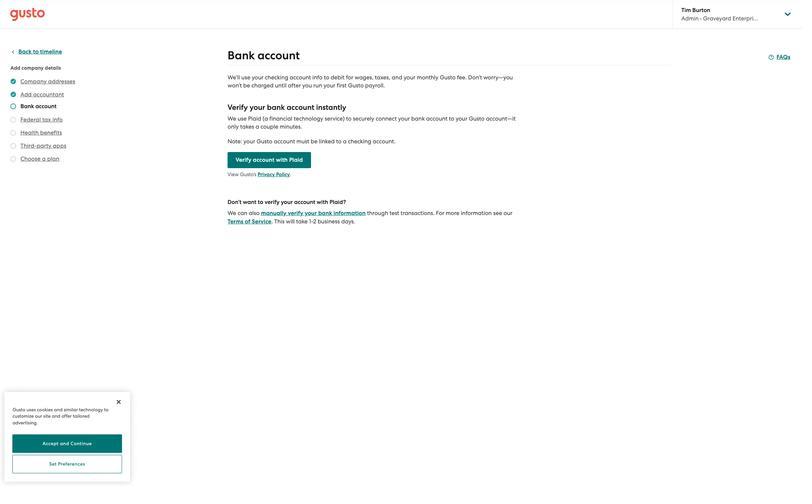 Task type: describe. For each thing, give the bounding box(es) containing it.
take
[[296, 218, 308, 225]]

0 horizontal spatial terms
[[15, 472, 29, 478]]

note:
[[228, 138, 242, 145]]

and right site
[[52, 414, 60, 419]]

plan
[[47, 156, 59, 162]]

gusto inside verify your bank account instantly we use plaid (a financial technology service) to securely connect your bank account to your gusto account—it only takes a couple minutes.
[[469, 115, 485, 122]]

can
[[238, 210, 247, 217]]

info inside we'll use your checking account info to debit for wages, taxes, and your monthly gusto fee. don't worry—you won't be charged until after you run your first gusto payroll.
[[312, 74, 323, 81]]

check image for third-
[[10, 143, 16, 149]]

back to timeline
[[18, 48, 62, 55]]

accountant
[[33, 91, 64, 98]]

policy
[[276, 172, 290, 178]]

payroll.
[[365, 82, 385, 89]]

continue
[[71, 441, 92, 447]]

1 horizontal spatial bank account
[[228, 49, 300, 62]]

1 horizontal spatial checking
[[348, 138, 371, 145]]

service
[[252, 218, 271, 225]]

our inside "gusto uses cookies and similar technology to customize our site and offer tailored advertising."
[[35, 414, 42, 419]]

(a
[[263, 115, 268, 122]]

third-
[[20, 142, 37, 149]]

faqs
[[777, 54, 791, 61]]

terms inside we can also manually verify your bank information through test transactions. for more information see our terms of service . this will take 1-2 business days.
[[228, 218, 243, 225]]

through
[[367, 210, 388, 217]]

set
[[49, 462, 57, 467]]

fee.
[[457, 74, 467, 81]]

first
[[337, 82, 347, 89]]

run
[[313, 82, 322, 89]]

0 vertical spatial bank
[[267, 103, 285, 112]]

customize
[[13, 414, 34, 419]]

uses
[[26, 407, 36, 413]]

won't
[[228, 82, 242, 89]]

your inside we can also manually verify your bank information through test transactions. for more information see our terms of service . this will take 1-2 business days.
[[305, 210, 317, 217]]

to inside "gusto uses cookies and similar technology to customize our site and offer tailored advertising."
[[104, 407, 109, 413]]

gusto's
[[240, 172, 256, 178]]

account inside verify account with plaid "button"
[[253, 157, 275, 164]]

1 check image from the top
[[10, 104, 16, 109]]

graveyard
[[703, 15, 731, 22]]

1 information from the left
[[334, 210, 366, 217]]

add for add accountant
[[20, 91, 32, 98]]

manually
[[261, 210, 287, 217]]

choose
[[20, 156, 41, 162]]

a inside button
[[42, 156, 46, 162]]

charged
[[252, 82, 274, 89]]

health benefits button
[[20, 129, 62, 137]]

add accountant
[[20, 91, 64, 98]]

timeline
[[40, 48, 62, 55]]

back to timeline button
[[10, 48, 62, 56]]

check image for federal
[[10, 117, 16, 123]]

addresses
[[48, 78, 75, 85]]

minutes.
[[280, 123, 302, 130]]

monthly
[[417, 74, 439, 81]]

bank inside we can also manually verify your bank information through test transactions. for more information see our terms of service . this will take 1-2 business days.
[[318, 210, 332, 217]]

gusto down for
[[348, 82, 364, 89]]

1 vertical spatial a
[[343, 138, 347, 145]]

gusto uses cookies and similar technology to customize our site and offer tailored advertising.
[[13, 407, 109, 426]]

terms , privacy , & cookies
[[15, 472, 75, 478]]

company
[[20, 78, 47, 85]]

takes
[[240, 123, 254, 130]]

for
[[436, 210, 444, 217]]

will
[[286, 218, 295, 225]]

1 , from the left
[[29, 472, 30, 478]]

bank account inside list
[[20, 103, 57, 110]]

instantly
[[316, 103, 346, 112]]

manually verify your bank information button
[[261, 210, 366, 218]]

&
[[51, 472, 55, 478]]

details
[[45, 65, 61, 71]]

we'll use your checking account info to debit for wages, taxes, and your monthly gusto fee. don't worry—you won't be charged until after you run your first gusto payroll.
[[228, 74, 513, 89]]

info inside button
[[52, 116, 63, 123]]

set preferences
[[49, 462, 85, 467]]

account—it
[[486, 115, 516, 122]]

wages,
[[355, 74, 374, 81]]

accept and continue button
[[13, 435, 122, 453]]

choose a plan
[[20, 156, 59, 162]]

want
[[243, 199, 256, 206]]

see
[[493, 210, 502, 217]]

faqs button
[[769, 53, 791, 61]]

check image for choose
[[10, 156, 16, 162]]

0 vertical spatial verify
[[265, 199, 280, 206]]

to inside we'll use your checking account info to debit for wages, taxes, and your monthly gusto fee. don't worry—you won't be charged until after you run your first gusto payroll.
[[324, 74, 329, 81]]

days.
[[341, 218, 355, 225]]

advertising.
[[13, 420, 38, 426]]

bank inside list
[[20, 103, 34, 110]]

note: your gusto account must be linked to a checking account.
[[228, 138, 396, 145]]

account inside we'll use your checking account info to debit for wages, taxes, and your monthly gusto fee. don't worry—you won't be charged until after you run your first gusto payroll.
[[290, 74, 311, 81]]

service)
[[325, 115, 345, 122]]

verify account with plaid button
[[228, 152, 311, 168]]

more
[[446, 210, 460, 217]]

securely
[[353, 115, 374, 122]]

worry—you
[[483, 74, 513, 81]]

privacy for policy
[[258, 172, 275, 178]]

don't want to verify your account with plaid?
[[228, 199, 346, 206]]

2
[[313, 218, 316, 225]]

with inside "button"
[[276, 157, 288, 164]]

verify inside we can also manually verify your bank information through test transactions. for more information see our terms of service . this will take 1-2 business days.
[[288, 210, 303, 217]]

and inside we'll use your checking account info to debit for wages, taxes, and your monthly gusto fee. don't worry—you won't be charged until after you run your first gusto payroll.
[[392, 74, 402, 81]]

we can also manually verify your bank information through test transactions. for more information see our terms of service . this will take 1-2 business days.
[[228, 210, 513, 225]]

circle check image for company
[[10, 77, 16, 85]]

preferences
[[58, 462, 85, 467]]

federal tax info button
[[20, 116, 63, 124]]

bank account list
[[10, 77, 93, 164]]

back
[[18, 48, 32, 55]]

company addresses button
[[20, 77, 75, 85]]

cookies button
[[56, 471, 75, 479]]

health benefits
[[20, 129, 62, 136]]

add for add company details
[[10, 65, 20, 71]]

our inside we can also manually verify your bank information through test transactions. for more information see our terms of service . this will take 1-2 business days.
[[504, 210, 513, 217]]

of
[[245, 218, 250, 225]]

privacy policy link
[[258, 172, 290, 178]]

add accountant button
[[20, 91, 64, 99]]

taxes,
[[375, 74, 390, 81]]

federal
[[20, 116, 41, 123]]

plaid inside "button"
[[289, 157, 303, 164]]



Task type: vqa. For each thing, say whether or not it's contained in the screenshot.
be inside WE'LL USE YOUR CHECKING ACCOUNT INFO TO DEBIT FOR WAGES, TAXES, AND YOUR MONTHLY GUSTO FEE. DON'T WORRY—YOU WON'T BE CHARGED UNTIL AFTER YOU RUN YOUR FIRST GUSTO PAYROLL.
yes



Task type: locate. For each thing, give the bounding box(es) containing it.
0 vertical spatial info
[[312, 74, 323, 81]]

your
[[252, 74, 264, 81], [404, 74, 416, 81], [324, 82, 335, 89], [250, 103, 265, 112], [398, 115, 410, 122], [456, 115, 468, 122], [244, 138, 255, 145], [281, 199, 293, 206], [305, 210, 317, 217]]

to inside button
[[33, 48, 39, 55]]

0 horizontal spatial add
[[10, 65, 20, 71]]

0 vertical spatial we
[[228, 115, 236, 122]]

plaid?
[[330, 199, 346, 206]]

this
[[274, 218, 285, 225]]

bank account
[[228, 49, 300, 62], [20, 103, 57, 110]]

use inside we'll use your checking account info to debit for wages, taxes, and your monthly gusto fee. don't worry—you won't be charged until after you run your first gusto payroll.
[[241, 74, 250, 81]]

1 vertical spatial terms
[[15, 472, 29, 478]]

must
[[296, 138, 309, 145]]

set preferences button
[[13, 455, 122, 474]]

1 horizontal spatial technology
[[294, 115, 323, 122]]

1 vertical spatial be
[[311, 138, 318, 145]]

technology up minutes.
[[294, 115, 323, 122]]

verify account with plaid
[[236, 157, 303, 164]]

. down verify account with plaid "button"
[[290, 172, 291, 178]]

2 vertical spatial check image
[[10, 156, 16, 162]]

1 vertical spatial don't
[[228, 199, 242, 206]]

0 vertical spatial a
[[256, 123, 259, 130]]

1 vertical spatial .
[[271, 218, 273, 225]]

1 vertical spatial check image
[[10, 130, 16, 136]]

info right tax
[[52, 116, 63, 123]]

verify up gusto's
[[236, 157, 252, 164]]

1 horizontal spatial plaid
[[289, 157, 303, 164]]

accept and continue
[[43, 441, 92, 447]]

add company details
[[10, 65, 61, 71]]

verify up only
[[228, 103, 248, 112]]

until
[[275, 82, 287, 89]]

1 horizontal spatial .
[[290, 172, 291, 178]]

information up days.
[[334, 210, 366, 217]]

1-
[[309, 218, 313, 225]]

privacy link
[[32, 472, 49, 478]]

0 horizontal spatial bank account
[[20, 103, 57, 110]]

privacy down verify account with plaid "button"
[[258, 172, 275, 178]]

bank up we'll on the top of the page
[[228, 49, 255, 62]]

checking down securely
[[348, 138, 371, 145]]

also
[[249, 210, 260, 217]]

. left this
[[271, 218, 273, 225]]

1 vertical spatial bank account
[[20, 103, 57, 110]]

our
[[504, 210, 513, 217], [35, 414, 42, 419]]

use up takes
[[238, 115, 247, 122]]

view
[[228, 172, 239, 178]]

.
[[290, 172, 291, 178], [271, 218, 273, 225]]

1 horizontal spatial with
[[317, 199, 328, 206]]

0 horizontal spatial with
[[276, 157, 288, 164]]

choose a plan button
[[20, 155, 59, 163]]

0 vertical spatial bank account
[[228, 49, 300, 62]]

business
[[318, 218, 340, 225]]

account
[[258, 49, 300, 62], [290, 74, 311, 81], [35, 103, 57, 110], [287, 103, 314, 112], [426, 115, 448, 122], [274, 138, 295, 145], [253, 157, 275, 164], [294, 199, 315, 206]]

our right see
[[504, 210, 513, 217]]

be inside we'll use your checking account info to debit for wages, taxes, and your monthly gusto fee. don't worry—you won't be charged until after you run your first gusto payroll.
[[243, 82, 250, 89]]

0 vertical spatial don't
[[468, 74, 482, 81]]

1 vertical spatial privacy
[[32, 472, 49, 478]]

privacy for ,
[[32, 472, 49, 478]]

0 vertical spatial check image
[[10, 117, 16, 123]]

circle check image left the company
[[10, 77, 16, 85]]

offer
[[62, 414, 72, 419]]

cookies
[[56, 472, 75, 478]]

we'll
[[228, 74, 240, 81]]

1 horizontal spatial privacy
[[258, 172, 275, 178]]

0 horizontal spatial .
[[271, 218, 273, 225]]

check image left third-
[[10, 143, 16, 149]]

1 vertical spatial we
[[228, 210, 236, 217]]

don't inside we'll use your checking account info to debit for wages, taxes, and your monthly gusto fee. don't worry—you won't be charged until after you run your first gusto payroll.
[[468, 74, 482, 81]]

1 vertical spatial verify
[[236, 157, 252, 164]]

0 vertical spatial check image
[[10, 104, 16, 109]]

third-party apps button
[[20, 142, 66, 150]]

only
[[228, 123, 239, 130]]

0 horizontal spatial plaid
[[248, 115, 261, 122]]

we inside we can also manually verify your bank information through test transactions. for more information see our terms of service . this will take 1-2 business days.
[[228, 210, 236, 217]]

check image
[[10, 104, 16, 109], [10, 130, 16, 136]]

1 horizontal spatial bank
[[318, 210, 332, 217]]

0 vertical spatial technology
[[294, 115, 323, 122]]

circle check image left add accountant button
[[10, 91, 16, 99]]

benefits
[[40, 129, 62, 136]]

verify for your
[[228, 103, 248, 112]]

1 vertical spatial check image
[[10, 143, 16, 149]]

1 vertical spatial bank
[[20, 103, 34, 110]]

information left see
[[461, 210, 492, 217]]

a left 'plan'
[[42, 156, 46, 162]]

2 check image from the top
[[10, 143, 16, 149]]

plaid inside verify your bank account instantly we use plaid (a financial technology service) to securely connect your bank account to your gusto account—it only takes a couple minutes.
[[248, 115, 261, 122]]

0 horizontal spatial don't
[[228, 199, 242, 206]]

1 horizontal spatial a
[[256, 123, 259, 130]]

1 vertical spatial info
[[52, 116, 63, 123]]

bank up financial
[[267, 103, 285, 112]]

with up policy
[[276, 157, 288, 164]]

0 vertical spatial privacy
[[258, 172, 275, 178]]

1 vertical spatial checking
[[348, 138, 371, 145]]

tim
[[682, 7, 691, 14]]

tailored
[[73, 414, 90, 419]]

don't up can
[[228, 199, 242, 206]]

1 horizontal spatial be
[[311, 138, 318, 145]]

don't right fee.
[[468, 74, 482, 81]]

be right must
[[311, 138, 318, 145]]

2 vertical spatial bank
[[318, 210, 332, 217]]

we
[[228, 115, 236, 122], [228, 210, 236, 217]]

similar
[[64, 407, 78, 413]]

use inside verify your bank account instantly we use plaid (a financial technology service) to securely connect your bank account to your gusto account—it only takes a couple minutes.
[[238, 115, 247, 122]]

site
[[43, 414, 51, 419]]

1 horizontal spatial ,
[[49, 472, 50, 478]]

and right the accept
[[60, 441, 69, 447]]

checking up until
[[265, 74, 288, 81]]

2 , from the left
[[49, 472, 50, 478]]

gusto left fee.
[[440, 74, 456, 81]]

gusto up customize
[[13, 407, 25, 413]]

and inside button
[[60, 441, 69, 447]]

verify up will
[[288, 210, 303, 217]]

we up only
[[228, 115, 236, 122]]

apps
[[53, 142, 66, 149]]

0 horizontal spatial verify
[[265, 199, 280, 206]]

enterprises
[[733, 15, 762, 22]]

view gusto's privacy policy .
[[228, 172, 291, 178]]

bank
[[267, 103, 285, 112], [411, 115, 425, 122], [318, 210, 332, 217]]

1 vertical spatial add
[[20, 91, 32, 98]]

and up the offer
[[54, 407, 63, 413]]

1 horizontal spatial terms
[[228, 218, 243, 225]]

0 vertical spatial our
[[504, 210, 513, 217]]

0 vertical spatial verify
[[228, 103, 248, 112]]

0 horizontal spatial info
[[52, 116, 63, 123]]

check image left federal
[[10, 117, 16, 123]]

2 we from the top
[[228, 210, 236, 217]]

1 horizontal spatial don't
[[468, 74, 482, 81]]

, left &
[[49, 472, 50, 478]]

circle check image
[[10, 77, 16, 85], [10, 91, 16, 99]]

1 vertical spatial use
[[238, 115, 247, 122]]

2 horizontal spatial bank
[[411, 115, 425, 122]]

transactions.
[[401, 210, 435, 217]]

technology inside verify your bank account instantly we use plaid (a financial technology service) to securely connect your bank account to your gusto account—it only takes a couple minutes.
[[294, 115, 323, 122]]

0 vertical spatial bank
[[228, 49, 255, 62]]

check image
[[10, 117, 16, 123], [10, 143, 16, 149], [10, 156, 16, 162]]

health
[[20, 129, 39, 136]]

plaid up policy
[[289, 157, 303, 164]]

0 vertical spatial circle check image
[[10, 77, 16, 85]]

2 vertical spatial a
[[42, 156, 46, 162]]

0 horizontal spatial bank
[[267, 103, 285, 112]]

verify inside verify your bank account instantly we use plaid (a financial technology service) to securely connect your bank account to your gusto account—it only takes a couple minutes.
[[228, 103, 248, 112]]

bank up business
[[318, 210, 332, 217]]

. inside we can also manually verify your bank information through test transactions. for more information see our terms of service . this will take 1-2 business days.
[[271, 218, 273, 225]]

1 horizontal spatial add
[[20, 91, 32, 98]]

bank account up charged
[[228, 49, 300, 62]]

you
[[302, 82, 312, 89]]

a inside verify your bank account instantly we use plaid (a financial technology service) to securely connect your bank account to your gusto account—it only takes a couple minutes.
[[256, 123, 259, 130]]

privacy left &
[[32, 472, 49, 478]]

we left can
[[228, 210, 236, 217]]

tax
[[42, 116, 51, 123]]

add left the company
[[10, 65, 20, 71]]

and
[[392, 74, 402, 81], [54, 407, 63, 413], [52, 414, 60, 419], [60, 441, 69, 447]]

debit
[[331, 74, 345, 81]]

1 vertical spatial our
[[35, 414, 42, 419]]

2 circle check image from the top
[[10, 91, 16, 99]]

check image left choose
[[10, 156, 16, 162]]

0 horizontal spatial bank
[[20, 103, 34, 110]]

0 horizontal spatial ,
[[29, 472, 30, 478]]

, left privacy link
[[29, 472, 30, 478]]

0 vertical spatial checking
[[265, 74, 288, 81]]

0 horizontal spatial technology
[[79, 407, 103, 413]]

gusto down couple
[[257, 138, 272, 145]]

account inside bank account list
[[35, 103, 57, 110]]

a
[[256, 123, 259, 130], [343, 138, 347, 145], [42, 156, 46, 162]]

add
[[10, 65, 20, 71], [20, 91, 32, 98]]

0 horizontal spatial checking
[[265, 74, 288, 81]]

1 check image from the top
[[10, 117, 16, 123]]

0 horizontal spatial be
[[243, 82, 250, 89]]

0 vertical spatial be
[[243, 82, 250, 89]]

plaid left (a
[[248, 115, 261, 122]]

1 vertical spatial technology
[[79, 407, 103, 413]]

1 vertical spatial circle check image
[[10, 91, 16, 99]]

0 horizontal spatial information
[[334, 210, 366, 217]]

third-party apps
[[20, 142, 66, 149]]

0 horizontal spatial privacy
[[32, 472, 49, 478]]

terms left privacy link
[[15, 472, 29, 478]]

1 we from the top
[[228, 115, 236, 122]]

be right won't
[[243, 82, 250, 89]]

2 information from the left
[[461, 210, 492, 217]]

company
[[22, 65, 44, 71]]

our left site
[[35, 414, 42, 419]]

1 horizontal spatial info
[[312, 74, 323, 81]]

0 horizontal spatial our
[[35, 414, 42, 419]]

and right taxes,
[[392, 74, 402, 81]]

federal tax info
[[20, 116, 63, 123]]

add inside button
[[20, 91, 32, 98]]

0 horizontal spatial a
[[42, 156, 46, 162]]

information
[[334, 210, 366, 217], [461, 210, 492, 217]]

1 vertical spatial plaid
[[289, 157, 303, 164]]

0 vertical spatial terms
[[228, 218, 243, 225]]

bank account down add accountant button
[[20, 103, 57, 110]]

plaid
[[248, 115, 261, 122], [289, 157, 303, 164]]

cookies
[[37, 407, 53, 413]]

verify inside "button"
[[236, 157, 252, 164]]

bank up federal
[[20, 103, 34, 110]]

use right we'll on the top of the page
[[241, 74, 250, 81]]

1 vertical spatial with
[[317, 199, 328, 206]]

2 horizontal spatial a
[[343, 138, 347, 145]]

0 vertical spatial add
[[10, 65, 20, 71]]

1 circle check image from the top
[[10, 77, 16, 85]]

0 vertical spatial .
[[290, 172, 291, 178]]

technology
[[294, 115, 323, 122], [79, 407, 103, 413]]

gusto
[[440, 74, 456, 81], [348, 82, 364, 89], [469, 115, 485, 122], [257, 138, 272, 145], [13, 407, 25, 413]]

linked
[[319, 138, 335, 145]]

0 vertical spatial with
[[276, 157, 288, 164]]

a right takes
[[256, 123, 259, 130]]

a right linked
[[343, 138, 347, 145]]

info up "run"
[[312, 74, 323, 81]]

info
[[312, 74, 323, 81], [52, 116, 63, 123]]

terms link
[[15, 472, 29, 478]]

verify up "manually"
[[265, 199, 280, 206]]

0 vertical spatial use
[[241, 74, 250, 81]]

3 check image from the top
[[10, 156, 16, 162]]

with up manually verify your bank information button
[[317, 199, 328, 206]]

terms down can
[[228, 218, 243, 225]]

1 horizontal spatial verify
[[288, 210, 303, 217]]

2 check image from the top
[[10, 130, 16, 136]]

verify for account
[[236, 157, 252, 164]]

0 vertical spatial plaid
[[248, 115, 261, 122]]

after
[[288, 82, 301, 89]]

home image
[[10, 8, 45, 21]]

for
[[346, 74, 353, 81]]

checking inside we'll use your checking account info to debit for wages, taxes, and your monthly gusto fee. don't worry—you won't be charged until after you run your first gusto payroll.
[[265, 74, 288, 81]]

1 horizontal spatial bank
[[228, 49, 255, 62]]

1 horizontal spatial our
[[504, 210, 513, 217]]

technology up tailored
[[79, 407, 103, 413]]

test
[[390, 210, 399, 217]]

add down the company
[[20, 91, 32, 98]]

circle check image for add
[[10, 91, 16, 99]]

financial
[[269, 115, 292, 122]]

bank right the connect
[[411, 115, 425, 122]]

1 horizontal spatial information
[[461, 210, 492, 217]]

1 vertical spatial verify
[[288, 210, 303, 217]]

party
[[37, 142, 51, 149]]

gusto left account—it
[[469, 115, 485, 122]]

accept
[[43, 441, 59, 447]]

we inside verify your bank account instantly we use plaid (a financial technology service) to securely connect your bank account to your gusto account—it only takes a couple minutes.
[[228, 115, 236, 122]]

terms
[[228, 218, 243, 225], [15, 472, 29, 478]]

gusto inside "gusto uses cookies and similar technology to customize our site and offer tailored advertising."
[[13, 407, 25, 413]]

1 vertical spatial bank
[[411, 115, 425, 122]]

company addresses
[[20, 78, 75, 85]]

technology inside "gusto uses cookies and similar technology to customize our site and offer tailored advertising."
[[79, 407, 103, 413]]

verify
[[228, 103, 248, 112], [236, 157, 252, 164]]



